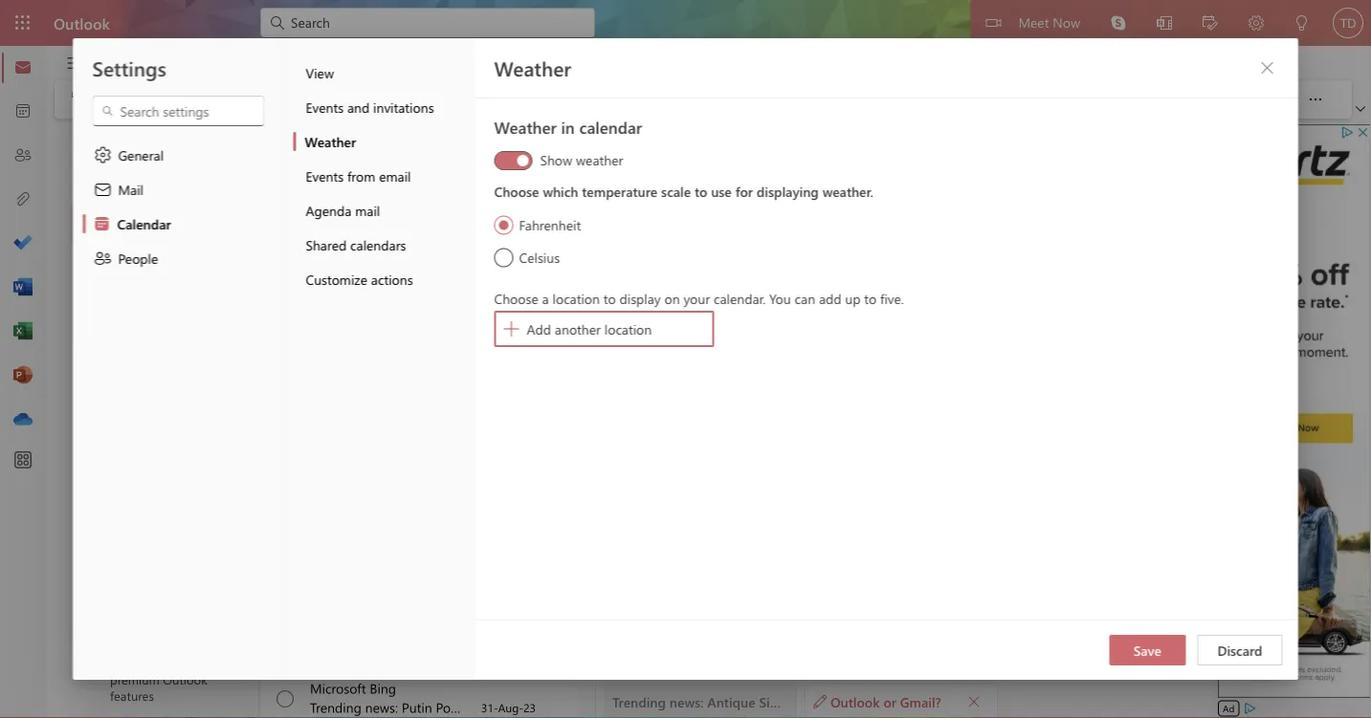 Task type: locate. For each thing, give the bounding box(es) containing it.
trending left putin
[[310, 699, 362, 717]]

1 vertical spatial tree
[[70, 205, 224, 719]]

outlook banner
[[0, 0, 1371, 46]]

1 vertical spatial inbox
[[141, 215, 175, 233]]

1 vertical spatial for
[[837, 329, 855, 348]]

bing
[[370, 257, 396, 275], [370, 680, 396, 698]]

on
[[665, 289, 680, 307]]

 button
[[466, 84, 504, 115]]

3 23 from the top
[[524, 700, 536, 716]]

1 horizontal spatial 
[[1260, 60, 1275, 76]]

outlook down up
[[845, 311, 898, 329]]

0 horizontal spatial prefer
[[708, 311, 747, 329]]

news: left putin
[[365, 699, 398, 717]]

0 vertical spatial tree
[[70, 121, 224, 167]]

trending down updates
[[310, 509, 364, 526]]

news: for putin
[[365, 699, 398, 717]]

1 tree from the top
[[70, 121, 224, 167]]

1 vertical spatial choose
[[494, 289, 539, 307]]

2 events from the top
[[306, 167, 344, 185]]

2 vertical spatial 23
[[524, 700, 536, 716]]

0 vertical spatial microsoft bing
[[310, 257, 396, 275]]

events for events and invitations
[[306, 98, 344, 116]]

choose
[[494, 183, 539, 200], [494, 289, 539, 307]]

mike@example.com
[[690, 194, 809, 211]]

excited
[[615, 348, 664, 367]]

3  from the top
[[277, 345, 294, 363]]

agenda
[[306, 201, 352, 219]]

tree containing 
[[70, 205, 224, 719]]

 button
[[1252, 53, 1283, 83], [961, 689, 988, 715]]

or
[[901, 311, 915, 329], [884, 693, 897, 711]]

2 tree item from the top
[[70, 396, 224, 434]]

0 horizontal spatial 
[[89, 177, 104, 192]]

Select all messages checkbox
[[272, 136, 299, 163]]

1 events from the top
[[306, 98, 344, 116]]

&
[[635, 276, 646, 294]]

for left displaying
[[736, 183, 753, 200]]

your
[[684, 289, 710, 307]]

displaying
[[757, 183, 819, 200]]


[[358, 139, 377, 158]]

application
[[0, 0, 1371, 719]]

outlook inside "hey mike, which do you prefer to email with? outlook or gmail? i personally prefer gmail as it is connected to chrome so it makes for using it way easier. excited to hear back from you!"
[[845, 311, 898, 329]]

temu for temu
[[310, 179, 343, 197]]

basic text group
[[199, 80, 998, 119]]

to right up
[[864, 289, 877, 307]]

2 tree from the top
[[70, 205, 224, 719]]

0 vertical spatial select a conversation checkbox
[[264, 326, 310, 367]]

sep- for 13-
[[500, 355, 524, 370]]

gmail
[[1089, 311, 1129, 329]]

 button
[[504, 84, 543, 115]]

powerpoint image
[[13, 367, 33, 386]]

0 vertical spatial sep-
[[500, 278, 524, 293]]

0 horizontal spatial or
[[884, 693, 897, 711]]

 button inside the folders 'tree item'
[[79, 167, 112, 202]]

trending for trending news: putin powerless to complain about china… and more
[[310, 699, 362, 717]]

0 horizontal spatial it
[[779, 329, 787, 348]]

 inside the folders 'tree item'
[[89, 177, 104, 192]]

 button down 
[[79, 167, 112, 202]]

outlook
[[54, 12, 110, 33], [845, 311, 898, 329], [163, 672, 207, 688], [831, 693, 880, 711]]

microsoft for trending news: putin powerless to complain about china… and more
[[310, 680, 366, 698]]

outlook right premium
[[163, 672, 207, 688]]

premium outlook features
[[110, 672, 207, 704]]

message list list box
[[260, 170, 755, 719]]


[[931, 90, 950, 109]]

1 horizontal spatial use
[[711, 183, 732, 200]]

1 horizontal spatial email
[[766, 311, 803, 329]]

0 horizontal spatial location
[[553, 289, 600, 307]]

agenda mail
[[306, 201, 380, 219]]

1 vertical spatial more
[[723, 509, 755, 526]]

use right scale
[[711, 183, 732, 200]]

0 horizontal spatial 
[[967, 695, 981, 709]]

2 vertical spatial more
[[687, 699, 717, 717]]

0 vertical spatial 
[[1260, 60, 1275, 76]]

meet
[[1019, 13, 1049, 31]]

1 vertical spatial gmail?
[[900, 693, 941, 711]]

0 vertical spatial use
[[711, 183, 732, 200]]

tree
[[70, 121, 224, 167], [70, 205, 224, 719]]

court
[[509, 509, 543, 526]]

1 vertical spatial from
[[751, 348, 782, 367]]

31-
[[481, 700, 498, 716]]

to right do
[[689, 329, 703, 348]]

location down hey
[[605, 320, 652, 338]]

1 horizontal spatial from
[[751, 348, 782, 367]]

and right from…
[[696, 509, 719, 526]]

increase indent image
[[799, 90, 837, 109]]

from inside "hey mike, which do you prefer to email with? outlook or gmail? i personally prefer gmail as it is connected to chrome so it makes for using it way easier. excited to hear back from you!"
[[751, 348, 782, 367]]

decrease indent image
[[761, 90, 799, 109]]

putin
[[402, 699, 432, 717]]

news: down shared calendars button
[[365, 276, 398, 294]]

1 vertical spatial bing
[[370, 680, 396, 698]]

1 vertical spatial 23
[[524, 355, 536, 370]]

8 tree item from the top
[[70, 626, 224, 664]]

prefer down calendar. on the top of the page
[[708, 311, 747, 329]]

or down five.
[[901, 311, 915, 329]]

1 horizontal spatial 
[[308, 94, 320, 105]]

tab list containing home
[[95, 46, 658, 76]]

five.
[[880, 289, 904, 307]]

 down view
[[308, 94, 320, 105]]

0 vertical spatial location
[[553, 289, 600, 307]]

 tree item
[[70, 205, 224, 243]]

mike,
[[644, 292, 679, 311]]

1 sep- from the top
[[500, 278, 524, 293]]

2 select a conversation checkbox from the top
[[264, 559, 310, 600]]

it left the way
[[897, 329, 906, 348]]

0 vertical spatial for
[[736, 183, 753, 200]]


[[399, 90, 418, 109]]

ad left set your advertising preferences icon
[[1223, 702, 1235, 715]]

use inside option group
[[711, 183, 732, 200]]

folders tree item
[[70, 167, 224, 205]]

1 vertical spatial or
[[884, 693, 897, 711]]


[[114, 253, 133, 272]]

 inside the select all messages option
[[278, 141, 293, 156]]

1 choose from the top
[[494, 183, 539, 200]]

0 vertical spatial 23
[[524, 278, 536, 293]]

trending for trending news: antique singer sewing machine values & what… and more
[[310, 276, 362, 294]]

23 left a
[[524, 278, 536, 293]]

3 trending from the top
[[310, 699, 362, 717]]

0 vertical spatial gmail?
[[918, 311, 965, 329]]

Search settings search field
[[114, 101, 245, 121]]

0 vertical spatial temu
[[310, 179, 343, 197]]

which
[[615, 311, 658, 329]]

0 vertical spatial select a conversation checkbox
[[264, 404, 310, 445]]

0 horizontal spatial use
[[459, 431, 480, 449]]

2 vertical spatial select a conversation checkbox
[[264, 672, 310, 713]]

document
[[0, 0, 1371, 719]]

our
[[380, 431, 401, 449]]

1 horizontal spatial ad
[[1223, 702, 1235, 715]]

onedrive image
[[13, 411, 33, 430]]

1 horizontal spatial it
[[897, 329, 906, 348]]

1 microsoft bing from the top
[[310, 257, 396, 275]]

1 vertical spatial ad
[[1223, 702, 1235, 715]]

2 choose from the top
[[494, 289, 539, 307]]

0 vertical spatial events
[[306, 98, 344, 116]]

dialog containing settings
[[0, 0, 1371, 719]]

1 vertical spatial select a conversation checkbox
[[264, 559, 310, 600]]

trending down shared
[[310, 276, 362, 294]]

1 tree item from the top
[[70, 358, 224, 396]]

shared calendars
[[306, 236, 406, 254]]

0 horizontal spatial from
[[347, 167, 375, 185]]

2 microsoft from the top
[[310, 680, 366, 698]]

0 horizontal spatial for
[[736, 183, 753, 200]]

0 horizontal spatial ad
[[494, 182, 506, 195]]

sep- down  at the left top of the page
[[500, 355, 524, 370]]

23 down the add
[[524, 355, 536, 370]]

0 vertical spatial  button
[[1252, 53, 1283, 83]]

1 bing from the top
[[370, 257, 396, 275]]

to inside "choose which temperature scale to use for displaying weather." option group
[[695, 183, 708, 200]]

1 vertical spatial select a conversation checkbox
[[264, 481, 310, 523]]

 inside select a conversation checkbox
[[278, 268, 293, 283]]

2 sep- from the top
[[500, 355, 524, 370]]

0 vertical spatial 
[[278, 141, 293, 156]]

bing for putin
[[370, 680, 396, 698]]

more apps image
[[13, 452, 33, 471]]

0 horizontal spatial  button
[[961, 689, 988, 715]]

1 horizontal spatial or
[[901, 311, 915, 329]]

microsoft bing
[[310, 257, 396, 275], [310, 680, 396, 698]]

settings heading
[[92, 55, 166, 81]]

1 horizontal spatial location
[[605, 320, 652, 338]]

hear
[[683, 348, 713, 367]]

gmail?
[[918, 311, 965, 329], [900, 693, 941, 711]]

use right the of
[[459, 431, 480, 449]]

back
[[716, 348, 748, 367]]

from left you!
[[751, 348, 782, 367]]

1 vertical spatial temu
[[310, 199, 343, 216]]

updates to our terms of use
[[310, 431, 480, 449]]

7  from the top
[[277, 691, 294, 708]]

1 vertical spatial email
[[766, 311, 803, 329]]

tab list
[[95, 46, 658, 76]]


[[1260, 60, 1275, 76], [967, 695, 981, 709]]

sep-
[[500, 278, 524, 293], [500, 355, 524, 370]]

0 vertical spatial trending
[[310, 276, 362, 294]]

more right your
[[720, 276, 751, 294]]

1 vertical spatial trending
[[310, 509, 364, 526]]

1 temu from the top
[[310, 179, 343, 197]]

0 vertical spatial choose
[[494, 183, 539, 200]]

events down inbox 
[[306, 167, 344, 185]]

outlook inside the "premium outlook features"
[[163, 672, 207, 688]]

 button
[[389, 84, 428, 115]]

choose a location to display on your calendar. you can add up to five.
[[494, 289, 904, 307]]

choose for choose which temperature scale to use for displaying weather.
[[494, 183, 539, 200]]

23 right 31-
[[524, 700, 536, 716]]

weather
[[494, 55, 571, 81], [494, 116, 557, 138], [305, 133, 356, 150]]

2 bing from the top
[[370, 680, 396, 698]]

use for of
[[459, 431, 480, 449]]

aug-
[[498, 700, 524, 716]]

choose left a
[[494, 289, 539, 307]]

1 vertical spatial 
[[967, 695, 981, 709]]

folders
[[116, 174, 166, 195]]

outlook link
[[54, 0, 110, 46]]

should
[[405, 509, 448, 526]]

inbox left "" button
[[310, 137, 349, 158]]

Select a conversation checkbox
[[264, 404, 310, 445], [264, 559, 310, 600]]

temu for temu clearance only today - insanely low prices
[[310, 199, 343, 216]]

1 vertical spatial events
[[306, 167, 344, 185]]

trending
[[310, 276, 362, 294], [310, 509, 364, 526], [310, 699, 362, 717]]

singer
[[452, 276, 489, 294]]

7 tree item from the top
[[70, 588, 224, 626]]

 down view button
[[368, 94, 380, 105]]

1 microsoft from the top
[[310, 257, 366, 275]]

 add another location
[[504, 320, 652, 338]]

tree item
[[70, 358, 224, 396], [70, 396, 224, 434], [70, 434, 224, 473], [70, 473, 224, 511], [70, 511, 224, 549], [70, 549, 224, 588], [70, 588, 224, 626], [70, 626, 224, 664]]

 for inbox
[[278, 141, 293, 156]]

events for events from email
[[306, 167, 344, 185]]

it left is
[[1151, 311, 1159, 329]]

weather inside button
[[305, 133, 356, 150]]


[[162, 90, 181, 109]]

Select a conversation checkbox
[[264, 326, 310, 367], [264, 481, 310, 523], [264, 672, 310, 713]]

dialog
[[0, 0, 1371, 719]]

for left using
[[837, 329, 855, 348]]

0 vertical spatial email
[[379, 167, 411, 185]]

 button for the folders 'tree item'
[[79, 167, 112, 202]]


[[504, 322, 519, 337]]

calendar image
[[13, 102, 33, 122]]

2 microsoft bing from the top
[[310, 680, 396, 698]]

to right scale
[[695, 183, 708, 200]]

outlook right 
[[831, 693, 880, 711]]

complain
[[513, 699, 570, 717]]

0 vertical spatial from
[[347, 167, 375, 185]]

0 vertical spatial bing
[[370, 257, 396, 275]]

bullets image
[[684, 90, 723, 109]]

for
[[736, 183, 753, 200], [837, 329, 855, 348]]

it right so
[[779, 329, 787, 348]]

0 horizontal spatial inbox
[[141, 215, 175, 233]]

application containing settings
[[0, 0, 1371, 719]]

temu up shared
[[310, 199, 343, 216]]

format text button
[[422, 46, 519, 76]]

1 horizontal spatial for
[[837, 329, 855, 348]]

inbox
[[310, 137, 349, 158], [141, 215, 175, 233]]

celsius
[[519, 248, 560, 266]]

2 horizontal spatial 
[[368, 94, 380, 105]]

events down view
[[306, 98, 344, 116]]

 tree item
[[70, 243, 224, 281]]

0 vertical spatial ad
[[494, 182, 506, 195]]

and up "" button
[[347, 98, 370, 116]]

 button
[[306, 86, 322, 113], [367, 86, 382, 113], [79, 167, 112, 202]]

 outlook or gmail?
[[813, 693, 941, 711]]

fahrenheit
[[519, 216, 581, 233]]

1 23 from the top
[[524, 278, 536, 293]]

weather for weather heading
[[494, 55, 571, 81]]

2 temu from the top
[[310, 199, 343, 216]]

Select a conversation checkbox
[[264, 249, 310, 290]]

 left customize
[[278, 268, 293, 283]]

temu up the agenda
[[310, 179, 343, 197]]

weather in calendar element
[[494, 151, 1279, 351]]

0 vertical spatial or
[[901, 311, 915, 329]]

 up t at top left
[[278, 141, 293, 156]]

1 vertical spatial location
[[605, 320, 652, 338]]

gmail? inside "hey mike, which do you prefer to email with? outlook or gmail? i personally prefer gmail as it is connected to chrome so it makes for using it way easier. excited to hear back from you!"
[[918, 311, 965, 329]]

prefer
[[708, 311, 747, 329], [1047, 311, 1086, 329]]

2 select a conversation checkbox from the top
[[264, 481, 310, 523]]

3 tree item from the top
[[70, 434, 224, 473]]

sep- left a
[[500, 278, 524, 293]]

6 tree item from the top
[[70, 549, 224, 588]]

to left display
[[604, 289, 616, 307]]

view button
[[293, 56, 474, 90]]

0 vertical spatial microsoft
[[310, 257, 366, 275]]

 for microsoft bing
[[278, 268, 293, 283]]

 inside weather tab panel
[[1260, 60, 1275, 76]]

ad inside "message list" list box
[[494, 182, 506, 195]]

to button
[[614, 189, 674, 220]]

1  from the top
[[277, 141, 294, 158]]

choose right -
[[494, 183, 539, 200]]

location
[[553, 289, 600, 307], [605, 320, 652, 338]]

premium
[[110, 672, 160, 688]]

outlook up  button
[[54, 12, 110, 33]]

use inside "message list" list box
[[459, 431, 480, 449]]

1 vertical spatial microsoft
[[310, 680, 366, 698]]

calendars
[[350, 236, 406, 254]]

weather left 
[[305, 133, 356, 150]]

1 vertical spatial use
[[459, 431, 480, 449]]

reading pane main content
[[596, 120, 1213, 719]]

2 vertical spatial trending
[[310, 699, 362, 717]]

1 horizontal spatial inbox
[[310, 137, 349, 158]]

 inside reading pane main content
[[967, 695, 981, 709]]

display
[[620, 289, 661, 307]]

1 trending from the top
[[310, 276, 362, 294]]

 button left "" button in the left top of the page
[[367, 86, 382, 113]]

email down the weather button
[[379, 167, 411, 185]]

 inside select a conversation checkbox
[[277, 268, 294, 285]]

select a conversation checkbox for trending news: putin powerless to complain about china… and more
[[264, 672, 310, 713]]

ad up insanely
[[494, 182, 506, 195]]

1 horizontal spatial prefer
[[1047, 311, 1086, 329]]

can
[[795, 289, 815, 307]]

2 vertical spatial news:
[[365, 699, 398, 717]]

0 vertical spatial news:
[[365, 276, 398, 294]]

terms
[[405, 431, 439, 449]]

2 horizontal spatial it
[[1151, 311, 1159, 329]]

6  from the top
[[277, 578, 294, 595]]

include group
[[1062, 80, 1203, 119]]

0 vertical spatial inbox
[[310, 137, 349, 158]]

email down you
[[766, 311, 803, 329]]

2  from the top
[[278, 268, 293, 283]]

1 vertical spatial news:
[[367, 509, 401, 526]]


[[66, 53, 86, 73]]

more right china…
[[687, 699, 717, 717]]

customize
[[306, 270, 367, 288]]

location up  add another location
[[553, 289, 600, 307]]

is
[[1162, 311, 1173, 329]]

mail
[[355, 201, 380, 219]]

choose inside option group
[[494, 183, 539, 200]]

more right from…
[[723, 509, 755, 526]]


[[437, 90, 456, 109]]

prefer left gmail
[[1047, 311, 1086, 329]]

0 horizontal spatial  button
[[79, 167, 112, 202]]

 button down view
[[306, 86, 322, 113]]

2  from the top
[[277, 268, 294, 285]]

you
[[681, 311, 704, 329]]

1 vertical spatial sep-
[[500, 355, 524, 370]]

inbox right 
[[141, 215, 175, 233]]

1 vertical spatial microsoft bing
[[310, 680, 396, 698]]

email
[[171, 253, 203, 271]]

2 trending from the top
[[310, 509, 364, 526]]

weather up 
[[494, 116, 557, 138]]

from down 
[[347, 167, 375, 185]]

1 horizontal spatial  button
[[306, 86, 322, 113]]

3 select a conversation checkbox from the top
[[264, 672, 310, 713]]

 inside the select all messages option
[[277, 141, 294, 158]]

as
[[1132, 311, 1148, 329]]

1 vertical spatial 
[[278, 268, 293, 283]]

news: left should
[[367, 509, 401, 526]]

0 horizontal spatial email
[[379, 167, 411, 185]]

1  from the top
[[278, 141, 293, 156]]

or right 
[[884, 693, 897, 711]]

what…
[[649, 276, 690, 294]]

 down 
[[89, 177, 104, 192]]

weather up  button
[[494, 55, 571, 81]]



Task type: vqa. For each thing, say whether or not it's contained in the screenshot.
1st "Sent" from the bottom
no



Task type: describe. For each thing, give the bounding box(es) containing it.
 button
[[636, 84, 675, 115]]


[[813, 695, 827, 709]]

scale
[[661, 183, 691, 200]]

china…
[[614, 699, 657, 717]]

to left complain
[[497, 699, 510, 717]]

actions
[[371, 270, 413, 288]]

clearance
[[347, 199, 406, 216]]

add
[[819, 289, 842, 307]]

 button
[[352, 133, 383, 164]]

people image
[[13, 146, 33, 166]]

inbox inside inbox 
[[310, 137, 349, 158]]

weather for weather in calendar
[[494, 116, 557, 138]]

personally
[[975, 311, 1044, 329]]

do
[[661, 311, 678, 329]]

13-sep-23
[[483, 355, 536, 370]]


[[92, 214, 111, 233]]

 for basic text 'group''s the  button
[[308, 94, 320, 105]]

inbox 
[[310, 137, 377, 158]]

left-rail-appbar navigation
[[4, 46, 42, 442]]

which
[[543, 183, 578, 200]]

makes
[[791, 329, 834, 348]]

5 tree item from the top
[[70, 511, 224, 549]]

files image
[[13, 190, 33, 210]]

temu image
[[269, 183, 300, 213]]

word image
[[13, 278, 33, 298]]

weather heading
[[494, 55, 571, 81]]

about
[[573, 699, 610, 717]]

Message body, press Alt+F10 to exit text field
[[615, 292, 1183, 558]]

2 prefer from the left
[[1047, 311, 1086, 329]]

for inside option group
[[736, 183, 753, 200]]

13-
[[483, 355, 500, 370]]

invitations
[[373, 98, 434, 116]]


[[1259, 90, 1279, 109]]

draw
[[535, 52, 566, 69]]

or inside "hey mike, which do you prefer to email with? outlook or gmail? i personally prefer gmail as it is connected to chrome so it makes for using it way easier. excited to hear back from you!"
[[901, 311, 915, 329]]

to down calendar. on the top of the page
[[750, 311, 763, 329]]

general
[[118, 146, 164, 164]]

chrome
[[706, 329, 757, 348]]

powerless
[[436, 699, 494, 717]]

outlook inside banner
[[54, 12, 110, 33]]

31-aug-23
[[481, 700, 536, 716]]

weather tab panel
[[475, 38, 1298, 680]]


[[513, 141, 533, 160]]

premium outlook features button
[[70, 628, 259, 719]]

message list section
[[260, 122, 755, 719]]

 for rightmost  button
[[1260, 60, 1275, 76]]

easier.
[[938, 329, 982, 348]]

set your advertising preferences image
[[1242, 701, 1258, 717]]

to left 'our'
[[364, 431, 377, 449]]

-
[[481, 199, 486, 216]]

people
[[118, 249, 158, 267]]

choose which temperature scale to use for displaying weather.
[[494, 183, 874, 200]]

machine
[[539, 276, 590, 294]]

add
[[527, 320, 551, 338]]

1 select a conversation checkbox from the top
[[264, 404, 310, 445]]

and right china…
[[661, 699, 683, 717]]

mail image
[[13, 58, 33, 78]]

2 horizontal spatial  button
[[367, 86, 382, 113]]

23 for machine
[[524, 278, 536, 293]]

1 prefer from the left
[[708, 311, 747, 329]]

and right what… at the top
[[694, 276, 716, 294]]

document containing settings
[[0, 0, 1371, 719]]

message
[[290, 52, 343, 69]]

 filter
[[513, 140, 568, 160]]

discard button
[[1198, 635, 1283, 666]]

sep- for 14-
[[500, 278, 524, 293]]

clipboard group
[[58, 80, 190, 119]]

trump
[[610, 509, 649, 526]]

5  from the top
[[277, 500, 294, 518]]

 button
[[922, 84, 960, 115]]

insanely
[[490, 199, 540, 216]]

calendar.
[[714, 289, 766, 307]]

use for to
[[711, 183, 732, 200]]

t
[[281, 189, 288, 207]]

you!
[[785, 348, 814, 367]]

microsoft for trending news: antique singer sewing machine values & what… and more
[[310, 257, 366, 275]]

message button
[[276, 46, 358, 76]]

today
[[441, 199, 477, 216]]

format
[[437, 52, 479, 69]]

email inside events from email button
[[379, 167, 411, 185]]

show weather
[[540, 151, 623, 169]]

4  from the top
[[277, 423, 294, 440]]

updates
[[310, 431, 360, 449]]

prices
[[572, 199, 607, 216]]

events from email
[[306, 167, 411, 185]]

1 horizontal spatial  button
[[1252, 53, 1283, 83]]

another
[[555, 320, 601, 338]]

choose for choose a location to display on your calendar. you can add up to five.
[[494, 289, 539, 307]]

filter
[[539, 140, 568, 158]]

to left "hear"
[[667, 348, 680, 367]]

tags group
[[1212, 80, 1288, 119]]

14-
[[483, 278, 500, 293]]

format text
[[437, 52, 505, 69]]

to do image
[[13, 234, 33, 254]]

news: for should
[[367, 509, 401, 526]]

trending news: putin powerless to complain about china… and more
[[310, 699, 717, 717]]

save
[[1134, 642, 1162, 659]]


[[514, 90, 533, 109]]

inbox inside  inbox
[[141, 215, 175, 233]]

 for the right the  button
[[368, 94, 380, 105]]

from…
[[652, 509, 693, 526]]

 junk email
[[114, 253, 203, 272]]

0 vertical spatial more
[[720, 276, 751, 294]]

 button
[[1250, 84, 1288, 115]]

 for bottommost  button
[[967, 695, 981, 709]]

events from email button
[[293, 159, 474, 193]]

from inside button
[[347, 167, 375, 185]]

mail
[[118, 180, 144, 198]]

mike@example.com button
[[685, 193, 831, 215]]

email inside "hey mike, which do you prefer to email with? outlook or gmail? i personally prefer gmail as it is connected to chrome so it makes for using it way easier. excited to hear back from you!"
[[766, 311, 803, 329]]

more for trending news: should supreme court disqualify trump from… and more
[[723, 509, 755, 526]]

sewing
[[493, 276, 536, 294]]

numbering image
[[723, 90, 761, 109]]

1 vertical spatial  button
[[961, 689, 988, 715]]


[[93, 145, 112, 165]]

2 23 from the top
[[524, 355, 536, 370]]

for inside "hey mike, which do you prefer to email with? outlook or gmail? i personally prefer gmail as it is connected to chrome so it makes for using it way easier. excited to hear back from you!"
[[837, 329, 855, 348]]

 button
[[1212, 84, 1250, 115]]

14-sep-23
[[483, 278, 536, 293]]

4 tree item from the top
[[70, 473, 224, 511]]

bing for antique
[[370, 257, 396, 275]]

excel image
[[13, 322, 33, 342]]

microsoft bing for trending news: putin powerless to complain about china… and more
[[310, 680, 396, 698]]

23 for complain
[[524, 700, 536, 716]]

temperature
[[582, 183, 658, 200]]

values
[[593, 276, 631, 294]]

 button for basic text 'group'
[[306, 86, 322, 113]]

meet now
[[1019, 13, 1080, 31]]

settings
[[92, 55, 166, 81]]

shared calendars button
[[293, 228, 474, 262]]

more for trending news: putin powerless to complain about china… and more
[[687, 699, 717, 717]]

To text field
[[683, 193, 1123, 219]]

select a conversation checkbox for trending news: should supreme court disqualify trump from… and more
[[264, 481, 310, 523]]

choose which temperature scale to use for displaying weather. option group
[[494, 178, 1279, 270]]

1 select a conversation checkbox from the top
[[264, 326, 310, 367]]

settings tab list
[[73, 38, 284, 680]]

and inside button
[[347, 98, 370, 116]]

agenda mail button
[[293, 193, 474, 228]]

weather button
[[293, 124, 474, 159]]

news: for antique
[[365, 276, 398, 294]]

microsoft bing for trending news: antique singer sewing machine values & what… and more
[[310, 257, 396, 275]]

trending for trending news: should supreme court disqualify trump from… and more
[[310, 509, 364, 526]]

hey
[[615, 292, 641, 311]]

show
[[540, 151, 572, 169]]

features
[[110, 688, 154, 704]]


[[93, 249, 112, 268]]

customize actions button
[[293, 262, 474, 297]]

a
[[542, 289, 549, 307]]

draw button
[[521, 46, 580, 76]]

in
[[561, 116, 575, 138]]

inbox heading
[[310, 127, 383, 169]]

junk
[[141, 253, 167, 271]]

 button
[[152, 84, 190, 115]]


[[93, 180, 112, 199]]

 for the  button inside the folders 'tree item'
[[89, 177, 104, 192]]

connected
[[615, 329, 686, 348]]



